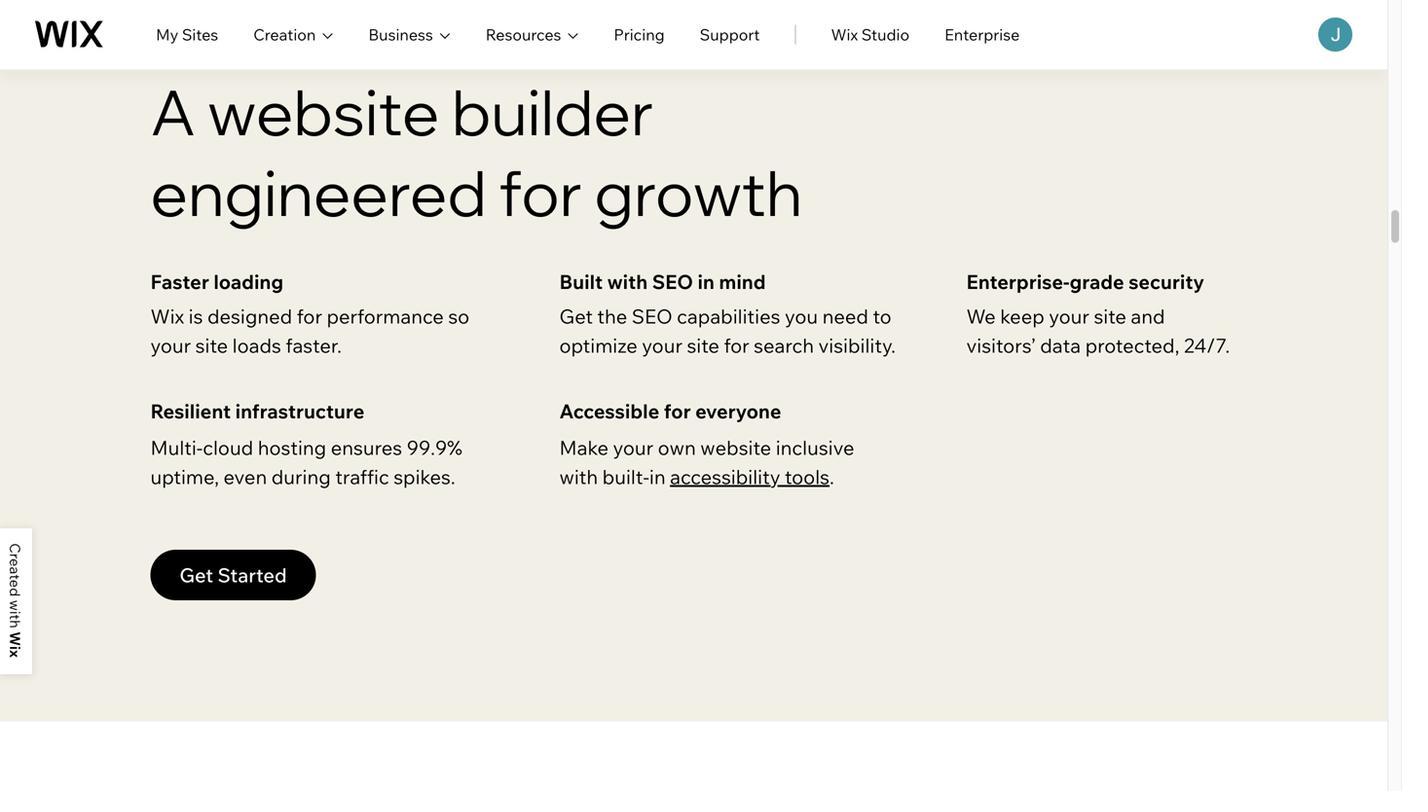 Task type: describe. For each thing, give the bounding box(es) containing it.
24/7.
[[1184, 333, 1230, 358]]

created with wix image
[[10, 544, 20, 658]]

support link
[[700, 23, 760, 46]]

wix studio
[[831, 25, 910, 44]]

we keep your site and visitors' data protected, 24/7.
[[966, 304, 1230, 358]]

for inside "get the seo capabilities you need to optimize your site for search visibility."
[[724, 333, 749, 358]]

during
[[271, 465, 331, 489]]

built-
[[602, 465, 649, 489]]

website inside a website builder engineered for growth
[[208, 72, 440, 151]]

your inside "get the seo capabilities you need to optimize your site for search visibility."
[[642, 333, 683, 358]]

own
[[658, 436, 696, 460]]

infrastructure
[[235, 399, 365, 423]]

99.9%
[[407, 436, 462, 460]]

everyone
[[695, 399, 782, 423]]

builder
[[452, 72, 654, 151]]

website inside make your own website inclusive with built-in
[[700, 436, 771, 460]]

uptime,
[[150, 465, 219, 489]]

accessibility
[[670, 465, 780, 489]]

mind
[[719, 270, 766, 294]]

your inside wix is designed for performance so your site loads faster.
[[150, 333, 191, 358]]

for inside a website builder engineered for growth
[[499, 153, 582, 232]]

faster.
[[286, 333, 342, 358]]

so
[[448, 304, 470, 328]]

in inside make your own website inclusive with built-in
[[649, 465, 666, 489]]

loading
[[214, 270, 284, 294]]

get started link
[[150, 550, 316, 601]]

pricing link
[[614, 23, 665, 46]]

hosting
[[258, 436, 326, 460]]

sites
[[182, 25, 218, 44]]

profile image image
[[1319, 18, 1353, 52]]

creation button
[[253, 23, 333, 46]]

resources button
[[486, 23, 579, 46]]

wix is designed for performance so your site loads faster.
[[150, 304, 470, 358]]

multi-
[[150, 436, 203, 460]]

enterprise-grade security
[[966, 270, 1205, 294]]

performance
[[327, 304, 444, 328]]

wix studio link
[[831, 23, 910, 46]]

visibility.
[[818, 333, 896, 358]]

engineered
[[150, 153, 487, 232]]

your inside make your own website inclusive with built-in
[[613, 436, 654, 460]]

even
[[223, 465, 267, 489]]

ensures
[[331, 436, 402, 460]]

get the seo capabilities you need to optimize your site for search visibility.
[[559, 304, 896, 358]]

the
[[597, 304, 627, 328]]

accessibility tools .
[[670, 465, 834, 489]]

get for get the seo capabilities you need to optimize your site for search visibility.
[[559, 304, 593, 328]]

enterprise-
[[966, 270, 1070, 294]]

get for get started
[[180, 563, 213, 587]]

for up the own
[[664, 399, 691, 423]]

faster loading
[[150, 270, 284, 294]]

resources
[[486, 25, 561, 44]]

studio
[[862, 25, 910, 44]]

built
[[559, 270, 603, 294]]

is
[[189, 304, 203, 328]]

0 vertical spatial in
[[698, 270, 715, 294]]

my sites
[[156, 25, 218, 44]]

data
[[1040, 333, 1081, 358]]

faster
[[150, 270, 209, 294]]



Task type: locate. For each thing, give the bounding box(es) containing it.
with inside make your own website inclusive with built-in
[[559, 465, 598, 489]]

0 horizontal spatial in
[[649, 465, 666, 489]]

0 horizontal spatial with
[[559, 465, 598, 489]]

capabilities
[[677, 304, 780, 328]]

a website builder engineered for growth
[[150, 72, 803, 232]]

optimize
[[559, 333, 638, 358]]

site up protected,
[[1094, 304, 1127, 328]]

seo for capabilities
[[632, 304, 673, 328]]

wix left is
[[150, 304, 184, 328]]

0 vertical spatial website
[[208, 72, 440, 151]]

1 vertical spatial get
[[180, 563, 213, 587]]

in down the own
[[649, 465, 666, 489]]

2 horizontal spatial site
[[1094, 304, 1127, 328]]

loads
[[232, 333, 281, 358]]

get inside "get the seo capabilities you need to optimize your site for search visibility."
[[559, 304, 593, 328]]

business
[[368, 25, 433, 44]]

1 horizontal spatial in
[[698, 270, 715, 294]]

1 horizontal spatial with
[[607, 270, 648, 294]]

1 vertical spatial wix
[[150, 304, 184, 328]]

keep
[[1000, 304, 1045, 328]]

1 vertical spatial website
[[700, 436, 771, 460]]

for down capabilities
[[724, 333, 749, 358]]

need
[[822, 304, 869, 328]]

protected,
[[1085, 333, 1180, 358]]

1 vertical spatial in
[[649, 465, 666, 489]]

site
[[1094, 304, 1127, 328], [195, 333, 228, 358], [687, 333, 720, 358]]

accessibility tools link
[[670, 465, 830, 489]]

seo inside "get the seo capabilities you need to optimize your site for search visibility."
[[632, 304, 673, 328]]

in left mind
[[698, 270, 715, 294]]

you
[[785, 304, 818, 328]]

wix inside wix studio link
[[831, 25, 858, 44]]

my
[[156, 25, 178, 44]]

wix left studio
[[831, 25, 858, 44]]

0 vertical spatial wix
[[831, 25, 858, 44]]

a
[[150, 72, 196, 151]]

0 horizontal spatial get
[[180, 563, 213, 587]]

multi-cloud hosting ensures 99.9% uptime, even during traffic spikes.
[[150, 436, 462, 489]]

for down the builder
[[499, 153, 582, 232]]

1 horizontal spatial site
[[687, 333, 720, 358]]

wix inside wix is designed for performance so your site loads faster.
[[150, 304, 184, 328]]

1 vertical spatial with
[[559, 465, 598, 489]]

get down built
[[559, 304, 593, 328]]

website up accessibility
[[700, 436, 771, 460]]

get
[[559, 304, 593, 328], [180, 563, 213, 587]]

your inside the "we keep your site and visitors' data protected, 24/7."
[[1049, 304, 1090, 328]]

seo down built with seo in mind
[[632, 304, 673, 328]]

get started
[[180, 563, 287, 587]]

site inside wix is designed for performance so your site loads faster.
[[195, 333, 228, 358]]

make your own website inclusive with built-in
[[559, 436, 854, 489]]

designed
[[207, 304, 292, 328]]

0 vertical spatial with
[[607, 270, 648, 294]]

with up "the"
[[607, 270, 648, 294]]

1 horizontal spatial wix
[[831, 25, 858, 44]]

accessible for everyone
[[559, 399, 782, 423]]

website up engineered
[[208, 72, 440, 151]]

traffic
[[335, 465, 389, 489]]

your up "data"
[[1049, 304, 1090, 328]]

0 horizontal spatial website
[[208, 72, 440, 151]]

inclusive
[[776, 436, 854, 460]]

business button
[[368, 23, 451, 46]]

tools
[[785, 465, 830, 489]]

grade
[[1070, 270, 1124, 294]]

get left started
[[180, 563, 213, 587]]

website
[[208, 72, 440, 151], [700, 436, 771, 460]]

to
[[873, 304, 892, 328]]

your up built-
[[613, 436, 654, 460]]

site inside the "we keep your site and visitors' data protected, 24/7."
[[1094, 304, 1127, 328]]

resilient
[[150, 399, 231, 423]]

your
[[1049, 304, 1090, 328], [150, 333, 191, 358], [642, 333, 683, 358], [613, 436, 654, 460]]

1 horizontal spatial get
[[559, 304, 593, 328]]

seo up capabilities
[[652, 270, 693, 294]]

seo for in
[[652, 270, 693, 294]]

and
[[1131, 304, 1165, 328]]

0 vertical spatial seo
[[652, 270, 693, 294]]

wix for wix studio
[[831, 25, 858, 44]]

enterprise
[[945, 25, 1020, 44]]

0 horizontal spatial wix
[[150, 304, 184, 328]]

site down is
[[195, 333, 228, 358]]

my sites link
[[156, 23, 218, 46]]

1 vertical spatial seo
[[632, 304, 673, 328]]

in
[[698, 270, 715, 294], [649, 465, 666, 489]]

wix for wix is designed for performance so your site loads faster.
[[150, 304, 184, 328]]

enterprise link
[[945, 23, 1020, 46]]

with down the "make"
[[559, 465, 598, 489]]

support
[[700, 25, 760, 44]]

wix
[[831, 25, 858, 44], [150, 304, 184, 328]]

growth
[[594, 153, 803, 232]]

security
[[1129, 270, 1205, 294]]

site inside "get the seo capabilities you need to optimize your site for search visibility."
[[687, 333, 720, 358]]

pricing
[[614, 25, 665, 44]]

your right optimize
[[642, 333, 683, 358]]

your down is
[[150, 333, 191, 358]]

started
[[218, 563, 287, 587]]

cloud
[[203, 436, 253, 460]]

.
[[830, 465, 834, 489]]

for
[[499, 153, 582, 232], [297, 304, 322, 328], [724, 333, 749, 358], [664, 399, 691, 423]]

site down capabilities
[[687, 333, 720, 358]]

built with seo in mind
[[559, 270, 766, 294]]

creation
[[253, 25, 316, 44]]

1 horizontal spatial website
[[700, 436, 771, 460]]

resilient infrastructure
[[150, 399, 365, 423]]

seo
[[652, 270, 693, 294], [632, 304, 673, 328]]

0 horizontal spatial site
[[195, 333, 228, 358]]

make
[[559, 436, 609, 460]]

with
[[607, 270, 648, 294], [559, 465, 598, 489]]

for up faster. at the top of page
[[297, 304, 322, 328]]

search
[[754, 333, 814, 358]]

0 vertical spatial get
[[559, 304, 593, 328]]

for inside wix is designed for performance so your site loads faster.
[[297, 304, 322, 328]]

visitors'
[[966, 333, 1036, 358]]

spikes.
[[394, 465, 455, 489]]

we
[[966, 304, 996, 328]]

accessible
[[559, 399, 659, 423]]



Task type: vqa. For each thing, say whether or not it's contained in the screenshot.
'Law Firm' group
no



